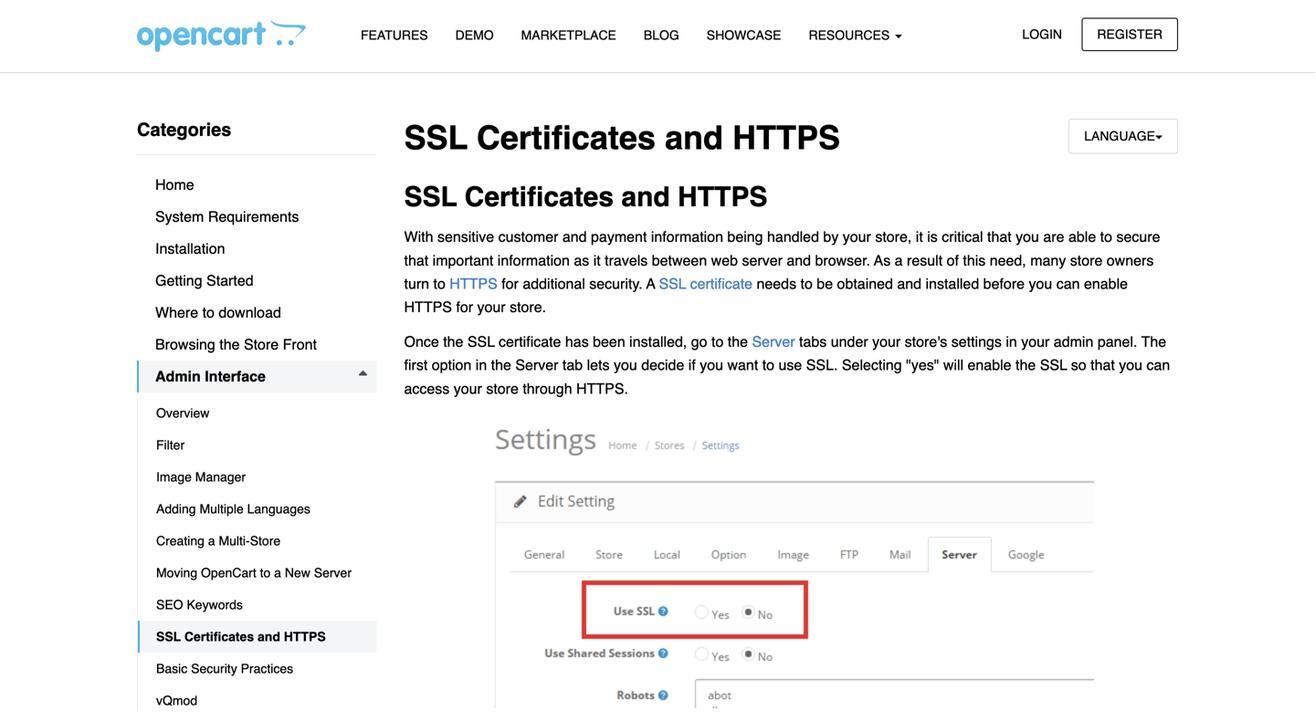 Task type: vqa. For each thing, say whether or not it's contained in the screenshot.
Requirements
yes



Task type: locate. For each thing, give the bounding box(es) containing it.
getting
[[155, 272, 202, 289]]

1 vertical spatial store
[[250, 534, 281, 549]]

the
[[443, 334, 464, 351], [728, 334, 748, 351], [220, 336, 240, 353], [491, 357, 512, 374], [1016, 357, 1037, 374]]

demo link
[[442, 19, 508, 51]]

a right as
[[895, 252, 903, 269]]

1 horizontal spatial enable
[[1085, 275, 1129, 292]]

that inside tabs under your store's settings in your admin panel. the first option in the server tab lets you decide if you want to use ssl. selecting "yes" will enable the ssl so that you can access your store through https.
[[1091, 357, 1116, 374]]

once
[[404, 334, 439, 351]]

1 vertical spatial it
[[594, 252, 601, 269]]

and
[[665, 119, 724, 157], [622, 182, 671, 213], [563, 229, 587, 246], [787, 252, 812, 269], [898, 275, 922, 292], [258, 630, 280, 645]]

tab
[[563, 357, 583, 374]]

1 vertical spatial can
[[1147, 357, 1171, 374]]

1 horizontal spatial server
[[516, 357, 559, 374]]

https inside the needs to be obtained and installed before you can enable https for your store.
[[404, 299, 452, 316]]

enable down settings at top right
[[968, 357, 1012, 374]]

store down where to download link in the top left of the page
[[244, 336, 279, 353]]

your down "https" link
[[477, 299, 506, 316]]

0 vertical spatial it
[[916, 229, 924, 246]]

store inside tabs under your store's settings in your admin panel. the first option in the server tab lets you decide if you want to use ssl. selecting "yes" will enable the ssl so that you can access your store through https.
[[486, 380, 519, 397]]

web
[[712, 252, 738, 269]]

obtained
[[838, 275, 894, 292]]

a
[[895, 252, 903, 269], [208, 534, 215, 549], [274, 566, 281, 581]]

installed
[[926, 275, 980, 292]]

by
[[824, 229, 839, 246]]

admin
[[1054, 334, 1094, 351]]

in right option
[[476, 357, 487, 374]]

0 horizontal spatial information
[[498, 252, 570, 269]]

1 vertical spatial a
[[208, 534, 215, 549]]

can down many
[[1057, 275, 1081, 292]]

2 horizontal spatial a
[[895, 252, 903, 269]]

0 horizontal spatial it
[[594, 252, 601, 269]]

0 horizontal spatial that
[[404, 252, 429, 269]]

features link
[[347, 19, 442, 51]]

1 vertical spatial information
[[498, 252, 570, 269]]

that right so
[[1091, 357, 1116, 374]]

browsing the store front
[[155, 336, 317, 353]]

that up turn
[[404, 252, 429, 269]]

as
[[574, 252, 590, 269]]

ssl certificates and https link
[[138, 621, 377, 653]]

go
[[692, 334, 708, 351]]

the up option
[[443, 334, 464, 351]]

enable down owners
[[1085, 275, 1129, 292]]

1 horizontal spatial can
[[1147, 357, 1171, 374]]

0 horizontal spatial enable
[[968, 357, 1012, 374]]

2 vertical spatial that
[[1091, 357, 1116, 374]]

1 horizontal spatial information
[[651, 229, 724, 246]]

1 vertical spatial certificate
[[499, 334, 562, 351]]

moving opencart to a new server link
[[138, 557, 377, 589]]

your inside the needs to be obtained and installed before you can enable https for your store.
[[477, 299, 506, 316]]

store inside creating a multi-store link
[[250, 534, 281, 549]]

system requirements
[[155, 208, 299, 225]]

a
[[647, 275, 656, 292]]

enable
[[1085, 275, 1129, 292], [968, 357, 1012, 374]]

a left multi-
[[208, 534, 215, 549]]

0 vertical spatial a
[[895, 252, 903, 269]]

and inside the needs to be obtained and installed before you can enable https for your store.
[[898, 275, 922, 292]]

showcase link
[[693, 19, 795, 51]]

to left be
[[801, 275, 813, 292]]

1 vertical spatial ssl certificates and https
[[404, 182, 768, 213]]

for down "https" link
[[456, 299, 473, 316]]

security.
[[590, 275, 643, 292]]

store up moving opencart to a new server link
[[250, 534, 281, 549]]

been
[[593, 334, 626, 351]]

in right settings at top right
[[1006, 334, 1018, 351]]

option
[[432, 357, 472, 374]]

it
[[916, 229, 924, 246], [594, 252, 601, 269]]

store left through
[[486, 380, 519, 397]]

0 horizontal spatial store
[[486, 380, 519, 397]]

ssl.
[[807, 357, 838, 374]]

server right new at left
[[314, 566, 352, 581]]

language button
[[1069, 119, 1179, 154]]

decide
[[642, 357, 685, 374]]

categories
[[137, 119, 232, 140]]

able
[[1069, 229, 1097, 246]]

multi-
[[219, 534, 250, 549]]

your right by
[[843, 229, 872, 246]]

1 vertical spatial server
[[516, 357, 559, 374]]

want
[[728, 357, 759, 374]]

started
[[207, 272, 254, 289]]

server up the use
[[753, 334, 796, 351]]

1 horizontal spatial certificate
[[690, 275, 753, 292]]

0 horizontal spatial for
[[456, 299, 473, 316]]

https link
[[450, 275, 498, 292]]

the
[[1142, 334, 1167, 351]]

showcase
[[707, 28, 782, 42]]

for up store.
[[502, 275, 519, 292]]

certificate down store.
[[499, 334, 562, 351]]

1 vertical spatial in
[[476, 357, 487, 374]]

can down the
[[1147, 357, 1171, 374]]

marketplace link
[[508, 19, 630, 51]]

admin interface link
[[137, 361, 377, 393]]

the up want
[[728, 334, 748, 351]]

store
[[1071, 252, 1103, 269], [486, 380, 519, 397]]

it left is
[[916, 229, 924, 246]]

0 vertical spatial enable
[[1085, 275, 1129, 292]]

1 vertical spatial for
[[456, 299, 473, 316]]

sensitive
[[438, 229, 495, 246]]

you left 'are'
[[1016, 229, 1040, 246]]

store down able
[[1071, 252, 1103, 269]]

for
[[502, 275, 519, 292], [456, 299, 473, 316]]

blog link
[[630, 19, 693, 51]]

1 horizontal spatial it
[[916, 229, 924, 246]]

0 horizontal spatial certificate
[[499, 334, 562, 351]]

0 vertical spatial that
[[988, 229, 1012, 246]]

0 vertical spatial can
[[1057, 275, 1081, 292]]

languages
[[247, 502, 311, 517]]

2 horizontal spatial server
[[753, 334, 796, 351]]

needs to be obtained and installed before you can enable https for your store.
[[404, 275, 1129, 316]]

0 horizontal spatial server
[[314, 566, 352, 581]]

to left the use
[[763, 357, 775, 374]]

travels
[[605, 252, 648, 269]]

1 vertical spatial enable
[[968, 357, 1012, 374]]

to
[[1101, 229, 1113, 246], [434, 275, 446, 292], [801, 275, 813, 292], [202, 304, 215, 321], [712, 334, 724, 351], [763, 357, 775, 374], [260, 566, 271, 581]]

a left new at left
[[274, 566, 281, 581]]

certificate down the web
[[690, 275, 753, 292]]

use
[[779, 357, 803, 374]]

installation link
[[137, 233, 377, 265]]

server up through
[[516, 357, 559, 374]]

of
[[947, 252, 959, 269]]

system requirements link
[[137, 201, 377, 233]]

1 vertical spatial store
[[486, 380, 519, 397]]

0 vertical spatial server
[[753, 334, 796, 351]]

1 horizontal spatial a
[[274, 566, 281, 581]]

selecting
[[842, 357, 903, 374]]

installation
[[155, 240, 225, 257]]

additional
[[523, 275, 586, 292]]

it right as
[[594, 252, 601, 269]]

store,
[[876, 229, 912, 246]]

0 horizontal spatial can
[[1057, 275, 1081, 292]]

1 horizontal spatial store
[[1071, 252, 1103, 269]]

you down many
[[1029, 275, 1053, 292]]

if
[[689, 357, 696, 374]]

0 vertical spatial information
[[651, 229, 724, 246]]

overview
[[156, 406, 210, 421]]

register link
[[1082, 18, 1179, 51]]

information up between
[[651, 229, 724, 246]]

1 vertical spatial certificates
[[465, 182, 614, 213]]

new
[[285, 566, 311, 581]]

a inside with sensitive customer and payment information being handled by your store, it is critical that you are able to secure that important information as it travels between web server and browser. as a result of this need, many store owners turn to
[[895, 252, 903, 269]]

that up the need,
[[988, 229, 1012, 246]]

can
[[1057, 275, 1081, 292], [1147, 357, 1171, 374]]

0 horizontal spatial a
[[208, 534, 215, 549]]

overview link
[[138, 398, 377, 430]]

resources
[[809, 28, 894, 42]]

2 horizontal spatial that
[[1091, 357, 1116, 374]]

secure
[[1117, 229, 1161, 246]]

0 vertical spatial store
[[1071, 252, 1103, 269]]

owners
[[1107, 252, 1155, 269]]

can inside tabs under your store's settings in your admin panel. the first option in the server tab lets you decide if you want to use ssl. selecting "yes" will enable the ssl so that you can access your store through https.
[[1147, 357, 1171, 374]]

information down the customer
[[498, 252, 570, 269]]

0 vertical spatial for
[[502, 275, 519, 292]]

0 vertical spatial in
[[1006, 334, 1018, 351]]

that
[[988, 229, 1012, 246], [404, 252, 429, 269], [1091, 357, 1116, 374]]



Task type: describe. For each thing, give the bounding box(es) containing it.
you inside the needs to be obtained and installed before you can enable https for your store.
[[1029, 275, 1053, 292]]

0 vertical spatial store
[[244, 336, 279, 353]]

moving
[[156, 566, 198, 581]]

critical
[[942, 229, 984, 246]]

where to download
[[155, 304, 281, 321]]

https for additional security. a ssl certificate
[[450, 275, 753, 292]]

requirements
[[208, 208, 299, 225]]

to inside tabs under your store's settings in your admin panel. the first option in the server tab lets you decide if you want to use ssl. selecting "yes" will enable the ssl so that you can access your store through https.
[[763, 357, 775, 374]]

enable inside the needs to be obtained and installed before you can enable https for your store.
[[1085, 275, 1129, 292]]

you down the panel.
[[1120, 357, 1143, 374]]

panel.
[[1098, 334, 1138, 351]]

adding multiple languages
[[156, 502, 311, 517]]

can inside the needs to be obtained and installed before you can enable https for your store.
[[1057, 275, 1081, 292]]

important
[[433, 252, 494, 269]]

getting started
[[155, 272, 254, 289]]

being
[[728, 229, 764, 246]]

your left admin
[[1022, 334, 1050, 351]]

result
[[907, 252, 943, 269]]

1 vertical spatial that
[[404, 252, 429, 269]]

interface
[[205, 368, 266, 385]]

practices
[[241, 662, 293, 677]]

front
[[283, 336, 317, 353]]

0 vertical spatial certificates
[[477, 119, 656, 157]]

basic security practices link
[[138, 653, 377, 685]]

creating
[[156, 534, 205, 549]]

need,
[[990, 252, 1027, 269]]

1 horizontal spatial in
[[1006, 334, 1018, 351]]

so
[[1072, 357, 1087, 374]]

server inside tabs under your store's settings in your admin panel. the first option in the server tab lets you decide if you want to use ssl. selecting "yes" will enable the ssl so that you can access your store through https.
[[516, 357, 559, 374]]

https.
[[577, 380, 629, 397]]

turn
[[404, 275, 430, 292]]

security
[[191, 662, 237, 677]]

image manager
[[156, 470, 246, 485]]

0 vertical spatial ssl certificates and https
[[404, 119, 841, 157]]

store.
[[510, 299, 547, 316]]

you right lets
[[614, 357, 638, 374]]

to right turn
[[434, 275, 446, 292]]

seo
[[156, 598, 183, 613]]

to inside the needs to be obtained and installed before you can enable https for your store.
[[801, 275, 813, 292]]

enable inside tabs under your store's settings in your admin panel. the first option in the server tab lets you decide if you want to use ssl. selecting "yes" will enable the ssl so that you can access your store through https.
[[968, 357, 1012, 374]]

register
[[1098, 27, 1163, 42]]

creating a multi-store
[[156, 534, 281, 549]]

filter
[[156, 438, 185, 453]]

you inside with sensitive customer and payment information being handled by your store, it is critical that you are able to secure that important information as it travels between web server and browser. as a result of this need, many store owners turn to
[[1016, 229, 1040, 246]]

0 vertical spatial certificate
[[690, 275, 753, 292]]

2 vertical spatial a
[[274, 566, 281, 581]]

between
[[652, 252, 708, 269]]

2 vertical spatial certificates
[[184, 630, 254, 645]]

this
[[964, 252, 986, 269]]

adding multiple languages link
[[138, 493, 377, 525]]

use ssl image
[[488, 412, 1095, 710]]

1 horizontal spatial that
[[988, 229, 1012, 246]]

to right go
[[712, 334, 724, 351]]

under
[[831, 334, 869, 351]]

your down option
[[454, 380, 482, 397]]

tabs
[[800, 334, 827, 351]]

ssl inside tabs under your store's settings in your admin panel. the first option in the server tab lets you decide if you want to use ssl. selecting "yes" will enable the ssl so that you can access your store through https.
[[1041, 357, 1068, 374]]

be
[[817, 275, 834, 292]]

blog
[[644, 28, 680, 42]]

features
[[361, 28, 428, 42]]

browsing the store front link
[[137, 329, 377, 361]]

filter link
[[138, 430, 377, 461]]

ssl certificate link
[[659, 275, 753, 292]]

seo keywords link
[[138, 589, 377, 621]]

installed,
[[630, 334, 688, 351]]

home link
[[137, 169, 377, 201]]

before
[[984, 275, 1025, 292]]

2 vertical spatial ssl certificates and https
[[156, 630, 326, 645]]

vqmod
[[156, 694, 198, 709]]

lets
[[587, 357, 610, 374]]

seo keywords
[[156, 598, 243, 613]]

server link
[[753, 334, 800, 351]]

browsing
[[155, 336, 215, 353]]

payment
[[591, 229, 647, 246]]

for inside the needs to be obtained and installed before you can enable https for your store.
[[456, 299, 473, 316]]

demo
[[456, 28, 494, 42]]

as
[[875, 252, 891, 269]]

the right option
[[491, 357, 512, 374]]

to right where
[[202, 304, 215, 321]]

you right if
[[700, 357, 724, 374]]

where to download link
[[137, 297, 377, 329]]

1 horizontal spatial for
[[502, 275, 519, 292]]

basic
[[156, 662, 188, 677]]

your inside with sensitive customer and payment information being handled by your store, it is critical that you are able to secure that important information as it travels between web server and browser. as a result of this need, many store owners turn to
[[843, 229, 872, 246]]

adding
[[156, 502, 196, 517]]

multiple
[[200, 502, 244, 517]]

the left so
[[1016, 357, 1037, 374]]

creating a multi-store link
[[138, 525, 377, 557]]

login link
[[1007, 18, 1078, 51]]

2 vertical spatial server
[[314, 566, 352, 581]]

once the ssl certificate has been installed, go to the server
[[404, 334, 800, 351]]

to right able
[[1101, 229, 1113, 246]]

language
[[1085, 129, 1156, 143]]

has
[[566, 334, 589, 351]]

the up interface
[[220, 336, 240, 353]]

opencart - open source shopping cart solution image
[[137, 19, 306, 52]]

access
[[404, 380, 450, 397]]

tabs under your store's settings in your admin panel. the first option in the server tab lets you decide if you want to use ssl. selecting "yes" will enable the ssl so that you can access your store through https.
[[404, 334, 1171, 397]]

0 horizontal spatial in
[[476, 357, 487, 374]]

system
[[155, 208, 204, 225]]

will
[[944, 357, 964, 374]]

with
[[404, 229, 434, 246]]

customer
[[499, 229, 559, 246]]

where
[[155, 304, 198, 321]]

through
[[523, 380, 573, 397]]

"yes"
[[907, 357, 940, 374]]

store inside with sensitive customer and payment information being handled by your store, it is critical that you are able to secure that important information as it travels between web server and browser. as a result of this need, many store owners turn to
[[1071, 252, 1103, 269]]

settings
[[952, 334, 1002, 351]]

are
[[1044, 229, 1065, 246]]

your up selecting
[[873, 334, 901, 351]]

marketplace
[[521, 28, 617, 42]]

to left new at left
[[260, 566, 271, 581]]

basic security practices
[[156, 662, 293, 677]]



